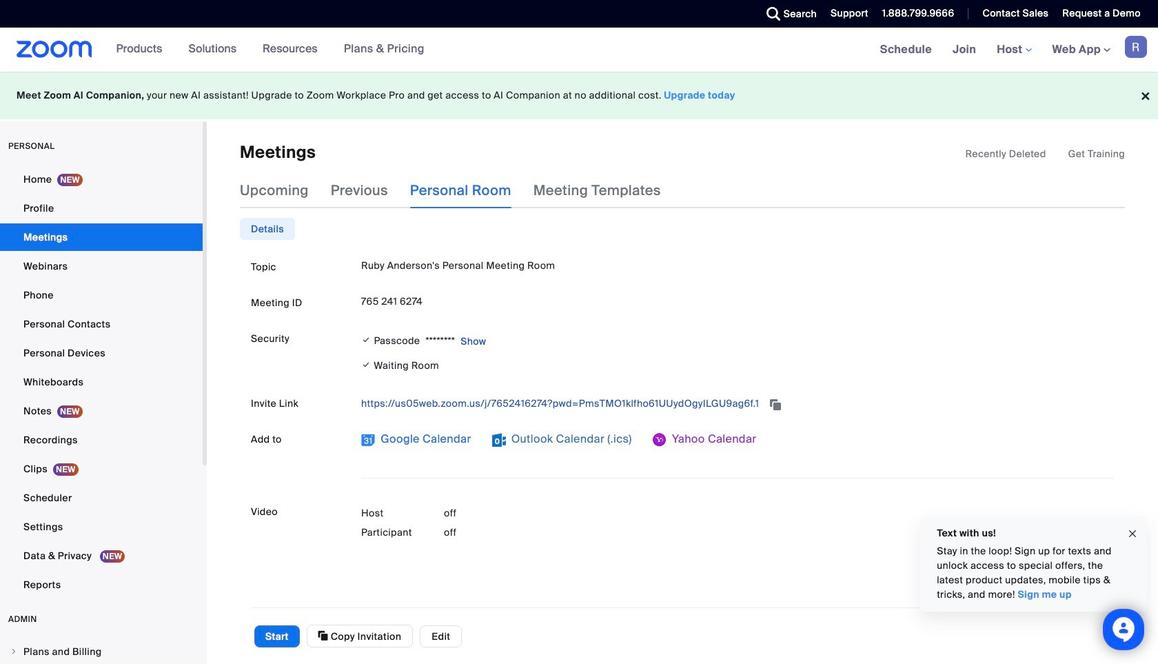 Task type: describe. For each thing, give the bounding box(es) containing it.
right image
[[10, 648, 18, 656]]

add to yahoo calendar image
[[653, 433, 667, 447]]

zoom logo image
[[17, 41, 92, 58]]

meetings navigation
[[870, 28, 1159, 72]]

product information navigation
[[106, 28, 435, 72]]

add to outlook calendar (.ics) image
[[492, 433, 506, 447]]

close image
[[1128, 526, 1139, 542]]

personal menu menu
[[0, 166, 203, 600]]



Task type: locate. For each thing, give the bounding box(es) containing it.
footer
[[0, 72, 1159, 119]]

tab list
[[240, 218, 295, 240]]

checked image
[[361, 333, 371, 347]]

checked image
[[361, 358, 371, 373]]

application
[[966, 147, 1126, 161]]

tab
[[240, 218, 295, 240]]

profile picture image
[[1126, 36, 1148, 58]]

banner
[[0, 28, 1159, 72]]

add to google calendar image
[[361, 433, 375, 447]]

copy image
[[318, 630, 328, 642]]

menu item
[[0, 639, 203, 664]]

copy url image
[[769, 400, 783, 409]]

tabs of meeting tab list
[[240, 173, 683, 209]]



Task type: vqa. For each thing, say whether or not it's contained in the screenshot.
Banner
yes



